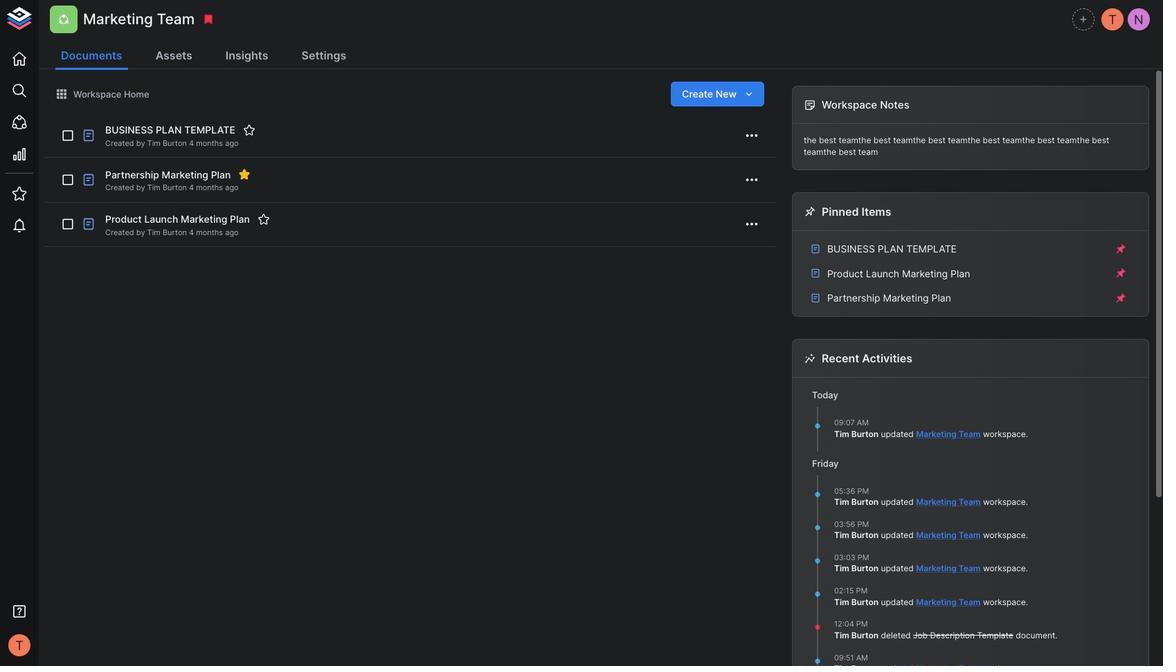 Task type: locate. For each thing, give the bounding box(es) containing it.
remove bookmark image
[[202, 13, 215, 26]]

remove favorite image
[[238, 169, 251, 181]]

1 vertical spatial favorite image
[[258, 213, 270, 226]]

favorite image
[[243, 124, 255, 136], [258, 213, 270, 226]]

unpin image
[[1115, 243, 1127, 255], [1115, 268, 1127, 280]]

unpin image
[[1115, 292, 1127, 305]]

0 horizontal spatial favorite image
[[243, 124, 255, 136]]

1 vertical spatial unpin image
[[1115, 268, 1127, 280]]

2 unpin image from the top
[[1115, 268, 1127, 280]]

0 vertical spatial favorite image
[[243, 124, 255, 136]]

0 vertical spatial unpin image
[[1115, 243, 1127, 255]]

1 unpin image from the top
[[1115, 243, 1127, 255]]



Task type: vqa. For each thing, say whether or not it's contained in the screenshot.
bottommost favorite image
yes



Task type: describe. For each thing, give the bounding box(es) containing it.
1 horizontal spatial favorite image
[[258, 213, 270, 226]]



